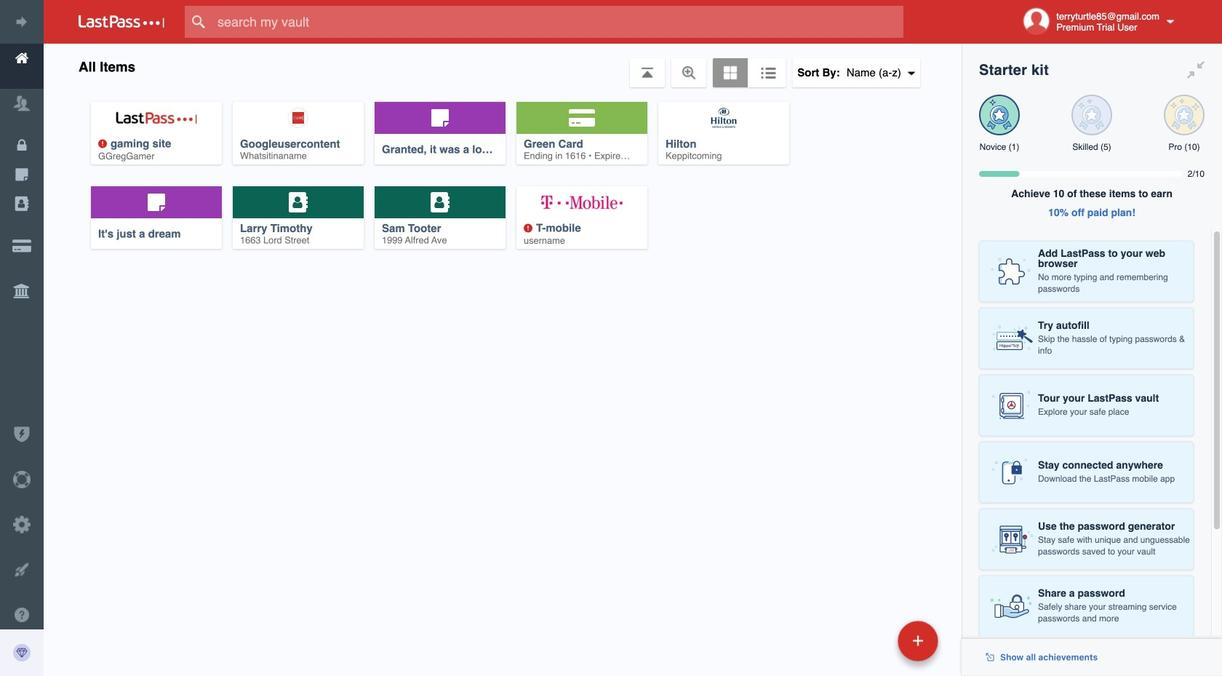 Task type: locate. For each thing, give the bounding box(es) containing it.
main navigation navigation
[[0, 0, 210, 676]]

lastpass image
[[79, 15, 164, 28]]

vault options navigation
[[44, 44, 962, 87]]

Search search field
[[185, 6, 932, 38]]



Task type: describe. For each thing, give the bounding box(es) containing it.
new item navigation
[[798, 616, 947, 676]]

search my vault text field
[[185, 6, 932, 38]]

new item element
[[798, 620, 944, 661]]



